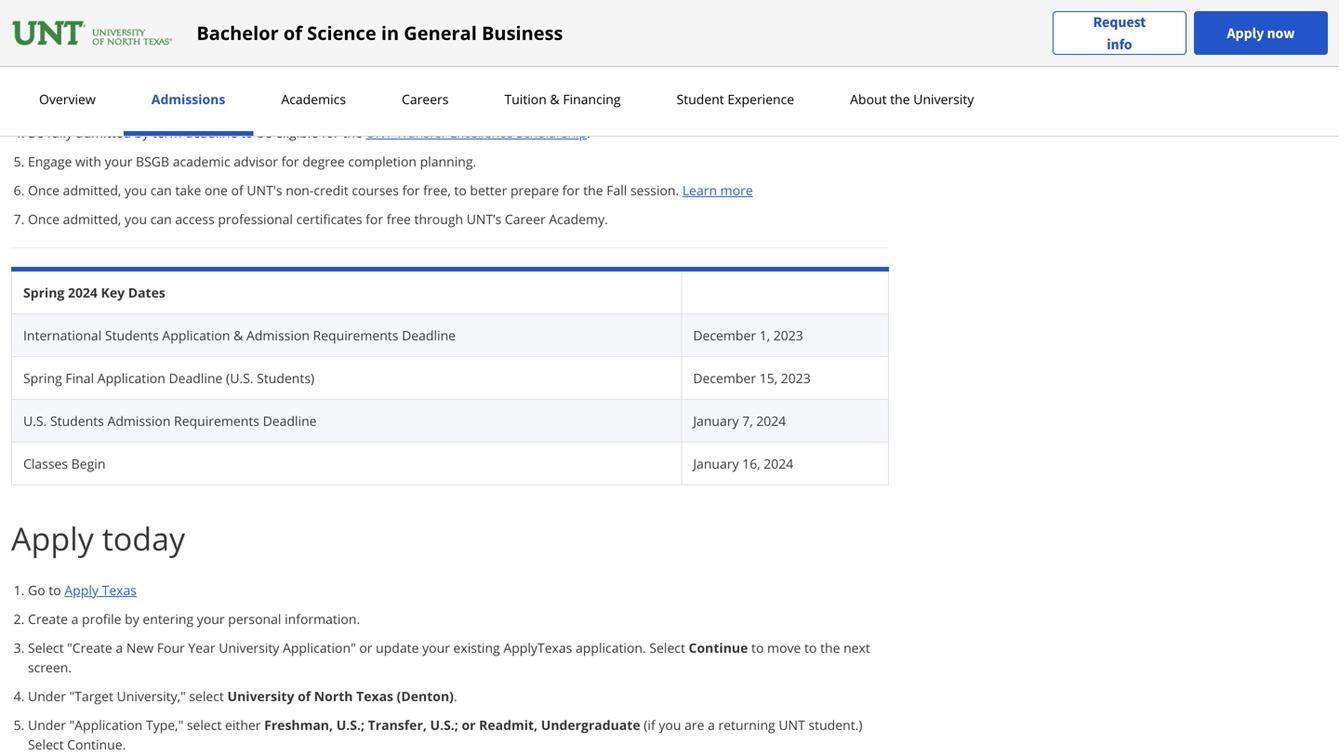 Task type: locate. For each thing, give the bounding box(es) containing it.
0 vertical spatial spring
[[195, 37, 234, 55]]

engage with your bsgb academic advisor for degree completion planning.
[[28, 153, 477, 170]]

students down dates
[[105, 327, 159, 344]]

can inside once admitted, you can access professional certificates for free through unt's career academy. "list item"
[[150, 210, 172, 228]]

2 horizontal spatial deadline
[[402, 327, 456, 344]]

1 list from the top
[[19, 17, 889, 229]]

your down 'create a profile by entering your personal information.' list item
[[423, 639, 450, 657]]

advisor
[[234, 153, 278, 170]]

1 horizontal spatial learn
[[683, 181, 717, 199]]

& right tuition
[[550, 90, 560, 108]]

application right final
[[97, 369, 165, 387]]

list item down (denton) on the left bottom
[[28, 716, 889, 755]]

1 january from the top
[[693, 412, 739, 430]]

transfer up advisors
[[200, 18, 251, 35]]

1 vertical spatial with
[[75, 153, 101, 170]]

0 vertical spatial list
[[19, 17, 889, 229]]

1 horizontal spatial and
[[801, 18, 824, 35]]

sooner.
[[635, 66, 681, 84]]

1 horizontal spatial learn more link
[[683, 181, 753, 199]]

deadline
[[185, 124, 238, 141]]

list item down 'create a profile by entering your personal information.' list item
[[28, 638, 889, 677]]

0 horizontal spatial and
[[267, 66, 290, 84]]

apply left the now
[[1228, 24, 1265, 42]]

to move to the next screen.
[[28, 639, 871, 676]]

. down to move to the next screen.
[[454, 688, 457, 705]]

0 horizontal spatial u.s.;
[[337, 716, 365, 734]]

january left the 16, at the bottom right of the page
[[693, 455, 739, 473]]

4 list item from the top
[[28, 581, 889, 600]]

of right one on the left top of page
[[231, 181, 243, 199]]

1 horizontal spatial admission
[[247, 327, 310, 344]]

december for december 15, 2023
[[693, 369, 757, 387]]

application.
[[576, 639, 646, 657]]

0 horizontal spatial with
[[75, 153, 101, 170]]

unt up completion on the top of page
[[366, 124, 393, 141]]

1 vertical spatial january
[[693, 455, 739, 473]]

can left "place" at the left top
[[186, 95, 207, 113]]

0 horizontal spatial eligible
[[110, 18, 153, 35]]

1 december from the top
[[693, 327, 757, 344]]

admitted, for access
[[63, 210, 121, 228]]

learn left financing
[[522, 95, 557, 113]]

2024 up advisors
[[237, 37, 267, 55]]

2 horizontal spatial eligible
[[346, 66, 389, 84]]

u.s.;
[[337, 716, 365, 734], [430, 716, 459, 734]]

list item containing after being admitted, you can place yourself in the running for a unt scholarship
[[28, 94, 889, 114]]

2 financial from the left
[[509, 66, 560, 84]]

university right the about
[[914, 90, 975, 108]]

1 horizontal spatial &
[[550, 90, 560, 108]]

financial up tuition
[[509, 66, 560, 84]]

or left update
[[359, 639, 373, 657]]

students for admission
[[50, 412, 104, 430]]

2023 for december 1, 2023
[[774, 327, 804, 344]]

1,
[[760, 327, 771, 344]]

to right the free,
[[454, 181, 467, 199]]

list item down to move to the next screen.
[[28, 687, 889, 706]]

2 list item from the top
[[28, 123, 889, 142]]

2024 inside you could be eligible for the transfer excellence scholarship. the transfer excellence scholarship is available for both domestic and international students. the spring 2024 transfer excellence scholarship eligibility timeframe has passed.
[[237, 37, 267, 55]]

1 vertical spatial &
[[234, 327, 243, 344]]

request
[[1094, 13, 1146, 31]]

2 january from the top
[[693, 455, 739, 473]]

0 horizontal spatial be
[[91, 18, 106, 35]]

by up the new
[[125, 610, 139, 628]]

in inside list item
[[298, 95, 310, 113]]

admission up "students)"
[[247, 327, 310, 344]]

unt left student.)
[[779, 716, 806, 734]]

1 vertical spatial .
[[454, 688, 457, 705]]

1 horizontal spatial u.s.;
[[430, 716, 459, 734]]

2023 right 15,
[[781, 369, 811, 387]]

spring up international
[[23, 284, 64, 301]]

with
[[107, 66, 133, 84], [75, 153, 101, 170]]

2 vertical spatial unt
[[779, 716, 806, 734]]

to up the engage with your bsgb academic advisor for degree completion planning.
[[241, 124, 253, 141]]

0 vertical spatial 2023
[[774, 327, 804, 344]]

"target
[[69, 688, 113, 705]]

0 vertical spatial and
[[801, 18, 824, 35]]

after
[[28, 95, 58, 113]]

apply today
[[11, 517, 185, 560]]

apply for apply now
[[1228, 24, 1265, 42]]

select left continue
[[650, 639, 686, 657]]

0 horizontal spatial learn more link
[[522, 95, 593, 113]]

0 horizontal spatial students
[[50, 412, 104, 430]]

begin
[[71, 455, 106, 473]]

once admitted, you can access professional certificates for free through unt's career academy. list item
[[28, 209, 889, 229]]

0 vertical spatial deadline
[[402, 327, 456, 344]]

careers
[[402, 90, 449, 108]]

a
[[413, 66, 420, 84], [408, 95, 416, 113], [71, 610, 79, 628], [116, 639, 123, 657], [708, 716, 715, 734]]

for up degree
[[322, 124, 339, 141]]

to
[[241, 124, 253, 141], [454, 181, 467, 199], [49, 582, 61, 599], [752, 639, 764, 657], [805, 639, 817, 657]]

you could be eligible for the transfer excellence scholarship. the transfer excellence scholarship is available for both domestic and international students. the spring 2024 transfer excellence scholarship eligibility timeframe has passed. list item
[[28, 17, 889, 56]]

spring 2024 key dates
[[23, 284, 165, 301]]

north
[[314, 688, 353, 705]]

personal
[[228, 610, 281, 628]]

1 horizontal spatial or
[[462, 716, 476, 734]]

december left 15,
[[693, 369, 757, 387]]

for inside "list item"
[[366, 210, 383, 228]]

of left science
[[284, 20, 302, 46]]

0 horizontal spatial aid
[[191, 66, 210, 84]]

for up non-
[[282, 153, 299, 170]]

2 under from the top
[[28, 716, 66, 734]]

0 horizontal spatial deadline
[[169, 369, 223, 387]]

apply up go
[[11, 517, 94, 560]]

apply
[[1228, 24, 1265, 42], [11, 517, 94, 560], [64, 582, 99, 599]]

scholarship up "has"
[[545, 18, 616, 35]]

texas up profile
[[102, 582, 137, 599]]

1 horizontal spatial financial
[[509, 66, 560, 84]]

apply up profile
[[64, 582, 99, 599]]

you could be eligible for the transfer excellence scholarship. the transfer excellence scholarship is available for both domestic and international students. the spring 2024 transfer excellence scholarship eligibility timeframe has passed.
[[28, 18, 824, 55]]

2 vertical spatial apply
[[64, 582, 99, 599]]

the inside you could be eligible for the transfer excellence scholarship. the transfer excellence scholarship is available for both domestic and international students. the spring 2024 transfer excellence scholarship eligibility timeframe has passed.
[[177, 18, 197, 35]]

2 list from the top
[[19, 581, 889, 756]]

application for final
[[97, 369, 165, 387]]

with down admitted
[[75, 153, 101, 170]]

the right "students."
[[169, 37, 192, 55]]

classes begin
[[23, 455, 106, 473]]

1 once from the top
[[28, 181, 60, 199]]

1 vertical spatial apply
[[11, 517, 94, 560]]

in up be fully admitted by term deadline to be eligible for the unt transfer excellence scholarship .
[[298, 95, 310, 113]]

financial up admissions
[[137, 66, 188, 84]]

0 horizontal spatial more
[[560, 95, 593, 113]]

the left fall on the left of page
[[584, 181, 603, 199]]

. down financing
[[587, 124, 591, 141]]

students right u.s.
[[50, 412, 104, 430]]

0 vertical spatial learn more link
[[522, 95, 593, 113]]

update
[[376, 639, 419, 657]]

the down running
[[343, 124, 363, 141]]

0 horizontal spatial financial
[[137, 66, 188, 84]]

a left the new
[[116, 639, 123, 657]]

under
[[28, 688, 66, 705], [28, 716, 66, 734]]

for up academy.
[[563, 181, 580, 199]]

fully
[[47, 124, 73, 141]]

with down "students."
[[107, 66, 133, 84]]

spring for spring 2024 key dates
[[23, 284, 64, 301]]

for left free
[[366, 210, 383, 228]]

eligible down after being admitted, you can place yourself in the running for a unt scholarship learn more
[[275, 124, 318, 141]]

1 horizontal spatial .
[[587, 124, 591, 141]]

2 once from the top
[[28, 210, 60, 228]]

7 list item from the top
[[28, 716, 889, 755]]

december for december 1, 2023
[[693, 327, 757, 344]]

1 vertical spatial in
[[298, 95, 310, 113]]

admitted, for take
[[63, 181, 121, 199]]

are
[[685, 716, 705, 734]]

0 vertical spatial or
[[359, 639, 373, 657]]

0 vertical spatial once
[[28, 181, 60, 199]]

scholarship up larger
[[391, 37, 462, 55]]

u.s. students admission requirements deadline
[[23, 412, 317, 430]]

your up year
[[197, 610, 225, 628]]

0 vertical spatial texas
[[102, 582, 137, 599]]

0 vertical spatial &
[[550, 90, 560, 108]]

0 horizontal spatial or
[[359, 639, 373, 657]]

1 vertical spatial requirements
[[174, 412, 260, 430]]

december left 1,
[[693, 327, 757, 344]]

aid up admissions link
[[191, 66, 210, 84]]

the
[[177, 18, 197, 35], [891, 90, 911, 108], [313, 95, 333, 113], [343, 124, 363, 141], [584, 181, 603, 199], [821, 639, 841, 657]]

through
[[415, 210, 463, 228]]

and up yourself
[[267, 66, 290, 84]]

your
[[105, 153, 133, 170], [197, 610, 225, 628], [423, 639, 450, 657]]

students
[[105, 327, 159, 344], [50, 412, 104, 430]]

classes
[[23, 455, 68, 473]]

could
[[54, 18, 88, 35]]

list item down engagement with financial aid advisors and become eligible for a larger pool of financial aid funding sooner. list item
[[28, 94, 889, 114]]

2 december from the top
[[693, 369, 757, 387]]

1 aid from the left
[[191, 66, 210, 84]]

eligible up "students."
[[110, 18, 153, 35]]

be
[[28, 124, 44, 141]]

you
[[160, 95, 182, 113], [125, 181, 147, 199], [125, 210, 147, 228], [659, 716, 681, 734]]

2 vertical spatial eligible
[[275, 124, 318, 141]]

more right session.
[[721, 181, 753, 199]]

spring
[[195, 37, 234, 55], [23, 284, 64, 301], [23, 369, 62, 387]]

& up (u.s.
[[234, 327, 243, 344]]

1 under from the top
[[28, 688, 66, 705]]

1 vertical spatial under
[[28, 716, 66, 734]]

engagement with financial aid advisors and become eligible for a larger pool of financial aid funding sooner. list item
[[28, 65, 889, 85]]

transfer
[[200, 18, 251, 35], [424, 18, 476, 35], [270, 37, 321, 55], [396, 124, 447, 141]]

0 vertical spatial application
[[162, 327, 230, 344]]

1 vertical spatial learn
[[683, 181, 717, 199]]

1 list item from the top
[[28, 94, 889, 114]]

1 horizontal spatial students
[[105, 327, 159, 344]]

science
[[307, 20, 376, 46]]

0 vertical spatial apply
[[1228, 24, 1265, 42]]

select
[[28, 639, 64, 657], [650, 639, 686, 657], [28, 736, 64, 754]]

list item containing be fully admitted by term deadline to be eligible for the
[[28, 123, 889, 142]]

1 horizontal spatial with
[[107, 66, 133, 84]]

apply inside list item
[[64, 582, 99, 599]]

funding
[[585, 66, 632, 84]]

timeframe
[[522, 37, 586, 55]]

overview link
[[33, 90, 101, 108]]

(u.s.
[[226, 369, 254, 387]]

your down admitted
[[105, 153, 133, 170]]

be down yourself
[[257, 124, 272, 141]]

1 horizontal spatial in
[[381, 20, 399, 46]]

0 vertical spatial select
[[189, 688, 224, 705]]

unt transfer excellence scholarship link
[[366, 124, 587, 141]]

2024 left key
[[68, 284, 98, 301]]

with for financial
[[107, 66, 133, 84]]

1 vertical spatial by
[[125, 610, 139, 628]]

list item up 'create a profile by entering your personal information.' list item
[[28, 581, 889, 600]]

apply inside "button"
[[1228, 24, 1265, 42]]

0 vertical spatial admission
[[247, 327, 310, 344]]

select
[[189, 688, 224, 705], [187, 716, 222, 734]]

select down year
[[189, 688, 224, 705]]

0 horizontal spatial unt
[[366, 124, 393, 141]]

admitted, inside once admitted, you can access professional certificates for free through unt's career academy. "list item"
[[63, 210, 121, 228]]

1 vertical spatial more
[[721, 181, 753, 199]]

6 list item from the top
[[28, 687, 889, 706]]

0 horizontal spatial requirements
[[174, 412, 260, 430]]

students.
[[109, 37, 166, 55]]

scholarship
[[449, 95, 519, 113]]

5 list item from the top
[[28, 638, 889, 677]]

learn more link
[[522, 95, 593, 113], [683, 181, 753, 199]]

0 vertical spatial requirements
[[313, 327, 399, 344]]

select for type,"
[[187, 716, 222, 734]]

in right science
[[381, 20, 399, 46]]

admission down spring final application deadline (u.s. students)
[[107, 412, 171, 430]]

list
[[19, 17, 889, 229], [19, 581, 889, 756]]

can left take
[[150, 181, 172, 199]]

1 vertical spatial learn more link
[[683, 181, 753, 199]]

1 vertical spatial the
[[169, 37, 192, 55]]

0 vertical spatial scholarship
[[545, 18, 616, 35]]

1 vertical spatial select
[[187, 716, 222, 734]]

1 vertical spatial application
[[97, 369, 165, 387]]

bsgb
[[136, 153, 169, 170]]

list item
[[28, 94, 889, 114], [28, 123, 889, 142], [28, 181, 889, 200], [28, 581, 889, 600], [28, 638, 889, 677], [28, 687, 889, 706], [28, 716, 889, 755]]

0 vertical spatial the
[[399, 18, 421, 35]]

texas up transfer,
[[356, 688, 394, 705]]

1 vertical spatial admitted,
[[63, 181, 121, 199]]

go to apply texas
[[28, 582, 137, 599]]

january left "7,"
[[693, 412, 739, 430]]

unt down larger
[[419, 95, 446, 113]]

0 vertical spatial by
[[134, 124, 149, 141]]

student experience
[[677, 90, 795, 108]]

the up admissions
[[177, 18, 197, 35]]

requirements down (u.s.
[[174, 412, 260, 430]]

application up spring final application deadline (u.s. students)
[[162, 327, 230, 344]]

1 vertical spatial spring
[[23, 284, 64, 301]]

tuition & financing
[[505, 90, 621, 108]]

learn more link down the 'timeframe'
[[522, 95, 593, 113]]

completion
[[348, 153, 417, 170]]

to left move
[[752, 639, 764, 657]]

1 vertical spatial and
[[267, 66, 290, 84]]

2 vertical spatial can
[[150, 210, 172, 228]]

0 horizontal spatial texas
[[102, 582, 137, 599]]

&
[[550, 90, 560, 108], [234, 327, 243, 344]]

by inside list item
[[125, 610, 139, 628]]

2 horizontal spatial unt
[[779, 716, 806, 734]]

professional
[[218, 210, 293, 228]]

can
[[186, 95, 207, 113], [150, 181, 172, 199], [150, 210, 172, 228]]

january 7, 2024
[[693, 412, 787, 430]]

0 horizontal spatial admission
[[107, 412, 171, 430]]

by for term
[[134, 124, 149, 141]]

1 u.s.; from the left
[[337, 716, 365, 734]]

select left continue.
[[28, 736, 64, 754]]

with for your
[[75, 153, 101, 170]]

2 vertical spatial deadline
[[263, 412, 317, 430]]

transfer,
[[368, 716, 427, 734]]

tuition
[[505, 90, 547, 108]]

one
[[205, 181, 228, 199]]

0 vertical spatial admitted,
[[98, 95, 157, 113]]

u.s.; down north
[[337, 716, 365, 734]]

1 vertical spatial can
[[150, 181, 172, 199]]

for up careers link
[[392, 66, 410, 84]]

0 vertical spatial students
[[105, 327, 159, 344]]

admissions
[[151, 90, 225, 108]]

3 list item from the top
[[28, 181, 889, 200]]

0 vertical spatial in
[[381, 20, 399, 46]]

university up either
[[228, 688, 294, 705]]

existing
[[454, 639, 500, 657]]

more down funding
[[560, 95, 593, 113]]

select up screen.
[[28, 639, 64, 657]]

list item up engage with your bsgb academic advisor for degree completion planning. list item
[[28, 123, 889, 142]]

the
[[399, 18, 421, 35], [169, 37, 192, 55]]

deadline
[[402, 327, 456, 344], [169, 369, 223, 387], [263, 412, 317, 430]]

students)
[[257, 369, 315, 387]]

december 1, 2023
[[693, 327, 804, 344]]

passed.
[[614, 37, 660, 55]]

to right move
[[805, 639, 817, 657]]

2 vertical spatial university
[[228, 688, 294, 705]]

1 vertical spatial unt
[[366, 124, 393, 141]]

eligible up running
[[346, 66, 389, 84]]

.
[[587, 124, 591, 141], [454, 688, 457, 705]]

list item containing once admitted, you can take one of unt's non-credit courses for free, to better prepare for the fall session.
[[28, 181, 889, 200]]

after being admitted, you can place yourself in the running for a unt scholarship learn more
[[28, 95, 593, 113]]

create
[[28, 610, 68, 628]]

1 vertical spatial list
[[19, 581, 889, 756]]

list item containing under "target university," select
[[28, 687, 889, 706]]

0 vertical spatial your
[[105, 153, 133, 170]]

certificates
[[296, 210, 362, 228]]

0 vertical spatial january
[[693, 412, 739, 430]]

university
[[914, 90, 975, 108], [219, 639, 279, 657], [228, 688, 294, 705]]

apply for apply today
[[11, 517, 94, 560]]

experience
[[728, 90, 795, 108]]

the right scholarship.
[[399, 18, 421, 35]]

1 vertical spatial or
[[462, 716, 476, 734]]

2 vertical spatial your
[[423, 639, 450, 657]]

application for students
[[162, 327, 230, 344]]

can left access
[[150, 210, 172, 228]]

1 vertical spatial students
[[50, 412, 104, 430]]

info
[[1107, 35, 1133, 53]]

2 vertical spatial spring
[[23, 369, 62, 387]]

once inside "list item"
[[28, 210, 60, 228]]

excellence
[[255, 18, 318, 35], [479, 18, 542, 35], [325, 37, 388, 55], [450, 124, 513, 141]]

the left next
[[821, 639, 841, 657]]

excellence up eligibility
[[479, 18, 542, 35]]

spring inside you could be eligible for the transfer excellence scholarship. the transfer excellence scholarship is available for both domestic and international students. the spring 2024 transfer excellence scholarship eligibility timeframe has passed.
[[195, 37, 234, 55]]

create a profile by entering your personal information.
[[28, 610, 360, 628]]

0 vertical spatial learn
[[522, 95, 557, 113]]



Task type: vqa. For each thing, say whether or not it's contained in the screenshot.
Learn
yes



Task type: describe. For each thing, give the bounding box(es) containing it.
careers link
[[396, 90, 454, 108]]

2 horizontal spatial your
[[423, 639, 450, 657]]

list item containing under "application type," select either
[[28, 716, 889, 755]]

planning.
[[420, 153, 477, 170]]

excellence down scholarship.
[[325, 37, 388, 55]]

you inside "list item"
[[125, 210, 147, 228]]

2 vertical spatial scholarship
[[517, 124, 587, 141]]

academic
[[173, 153, 230, 170]]

can for take
[[150, 181, 172, 199]]

four
[[157, 639, 185, 657]]

readmit,
[[479, 716, 538, 734]]

freshman,
[[264, 716, 333, 734]]

students for application
[[105, 327, 159, 344]]

1 vertical spatial your
[[197, 610, 225, 628]]

2024 right "7,"
[[757, 412, 787, 430]]

once for once admitted, you can take one of unt's non-credit courses for free, to better prepare for the fall session. learn more
[[28, 181, 60, 199]]

2024 right the 16, at the bottom right of the page
[[764, 455, 794, 473]]

scholarship.
[[321, 18, 395, 35]]

next
[[844, 639, 871, 657]]

you
[[28, 18, 51, 35]]

15,
[[760, 369, 778, 387]]

request info button
[[1053, 11, 1187, 55]]

be fully admitted by term deadline to be eligible for the unt transfer excellence scholarship .
[[28, 124, 591, 141]]

has
[[589, 37, 610, 55]]

"application
[[69, 716, 143, 734]]

a inside (if you are a returning unt student.) select continue.
[[708, 716, 715, 734]]

under "target university," select university of north texas (denton) .
[[28, 688, 457, 705]]

is
[[619, 18, 629, 35]]

excellence up the become
[[255, 18, 318, 35]]

year
[[188, 639, 215, 657]]

learn more link for after being admitted, you can place yourself in the running for a unt scholarship
[[522, 95, 593, 113]]

eligible inside you could be eligible for the transfer excellence scholarship. the transfer excellence scholarship is available for both domestic and international students. the spring 2024 transfer excellence scholarship eligibility timeframe has passed.
[[110, 18, 153, 35]]

list containing you could be eligible for the transfer excellence scholarship. the transfer excellence scholarship is available for both domestic and international students. the spring 2024 transfer excellence scholarship eligibility timeframe has passed.
[[19, 17, 889, 229]]

unt inside (if you are a returning unt student.) select continue.
[[779, 716, 806, 734]]

final
[[66, 369, 94, 387]]

international students application & admission requirements deadline
[[23, 327, 456, 344]]

admitted
[[76, 124, 131, 141]]

university,"
[[117, 688, 186, 705]]

for up "students."
[[156, 18, 174, 35]]

the right the about
[[891, 90, 911, 108]]

transfer down careers
[[396, 124, 447, 141]]

academics link
[[276, 90, 352, 108]]

create a profile by entering your personal information. list item
[[28, 609, 889, 629]]

non-
[[286, 181, 314, 199]]

advisors
[[213, 66, 264, 84]]

and inside you could be eligible for the transfer excellence scholarship. the transfer excellence scholarship is available for both domestic and international students. the spring 2024 transfer excellence scholarship eligibility timeframe has passed.
[[801, 18, 824, 35]]

apply now
[[1228, 24, 1296, 42]]

fall
[[607, 181, 627, 199]]

1 vertical spatial eligible
[[346, 66, 389, 84]]

0 horizontal spatial your
[[105, 153, 133, 170]]

access
[[175, 210, 215, 228]]

2 aid from the left
[[563, 66, 582, 84]]

1 horizontal spatial eligible
[[275, 124, 318, 141]]

january for january 7, 2024
[[693, 412, 739, 430]]

0 horizontal spatial the
[[169, 37, 192, 55]]

unt's
[[467, 210, 502, 228]]

excellence down "scholarship"
[[450, 124, 513, 141]]

request info
[[1094, 13, 1146, 53]]

now
[[1268, 24, 1296, 42]]

academy.
[[549, 210, 608, 228]]

continue.
[[67, 736, 126, 754]]

engage with your bsgb academic advisor for degree completion planning. list item
[[28, 152, 889, 171]]

by for entering
[[125, 610, 139, 628]]

available
[[632, 18, 686, 35]]

profile
[[82, 610, 121, 628]]

1 vertical spatial university
[[219, 639, 279, 657]]

a left profile
[[71, 610, 79, 628]]

under for under "target university," select
[[28, 688, 66, 705]]

about
[[851, 90, 887, 108]]

of left north
[[298, 688, 311, 705]]

better
[[470, 181, 507, 199]]

for left both
[[689, 18, 706, 35]]

yourself
[[246, 95, 295, 113]]

0 horizontal spatial learn
[[522, 95, 557, 113]]

the inside to move to the next screen.
[[821, 639, 841, 657]]

1 vertical spatial admission
[[107, 412, 171, 430]]

continue
[[689, 639, 748, 657]]

you down "bsgb"
[[125, 181, 147, 199]]

1 horizontal spatial more
[[721, 181, 753, 199]]

business
[[482, 20, 563, 46]]

being
[[61, 95, 95, 113]]

you up term at the left top of page
[[160, 95, 182, 113]]

session.
[[631, 181, 679, 199]]

0 vertical spatial more
[[560, 95, 593, 113]]

place
[[211, 95, 243, 113]]

running
[[336, 95, 384, 113]]

list containing go to
[[19, 581, 889, 756]]

both
[[710, 18, 738, 35]]

career
[[505, 210, 546, 228]]

0 horizontal spatial &
[[234, 327, 243, 344]]

transfer up eligibility
[[424, 18, 476, 35]]

spring for spring final application deadline (u.s. students)
[[23, 369, 62, 387]]

1 vertical spatial texas
[[356, 688, 394, 705]]

0 vertical spatial university
[[914, 90, 975, 108]]

entering
[[143, 610, 194, 628]]

for left the free,
[[403, 181, 420, 199]]

type,"
[[146, 716, 183, 734]]

1 financial from the left
[[137, 66, 188, 84]]

once for once admitted, you can access professional certificates for free through unt's career academy.
[[28, 210, 60, 228]]

application"
[[283, 639, 356, 657]]

u.s.
[[23, 412, 47, 430]]

about the university link
[[845, 90, 980, 108]]

become
[[294, 66, 342, 84]]

tuition & financing link
[[499, 90, 627, 108]]

screen.
[[28, 659, 72, 676]]

undergraduate
[[541, 716, 641, 734]]

0 vertical spatial unt
[[419, 95, 446, 113]]

degree
[[303, 153, 345, 170]]

1 vertical spatial deadline
[[169, 369, 223, 387]]

a right running
[[408, 95, 416, 113]]

student.)
[[809, 716, 863, 734]]

spring final application deadline (u.s. students)
[[23, 369, 315, 387]]

about the university
[[851, 90, 975, 108]]

once admitted, you can access professional certificates for free through unt's career academy.
[[28, 210, 608, 228]]

0 vertical spatial .
[[587, 124, 591, 141]]

bachelor of science in general business
[[197, 20, 563, 46]]

returning
[[719, 716, 776, 734]]

financing
[[563, 90, 621, 108]]

for right running
[[387, 95, 405, 113]]

engagement
[[28, 66, 104, 84]]

can for access
[[150, 210, 172, 228]]

learn more link for once admitted, you can take one of unt's non-credit courses for free, to better prepare for the fall session.
[[683, 181, 753, 199]]

0 vertical spatial can
[[186, 95, 207, 113]]

1 horizontal spatial the
[[399, 18, 421, 35]]

january 16, 2024
[[693, 455, 794, 473]]

free,
[[423, 181, 451, 199]]

student
[[677, 90, 725, 108]]

be inside you could be eligible for the transfer excellence scholarship. the transfer excellence scholarship is available for both domestic and international students. the spring 2024 transfer excellence scholarship eligibility timeframe has passed.
[[91, 18, 106, 35]]

international
[[28, 37, 106, 55]]

under for under "application type," select either
[[28, 716, 66, 734]]

2023 for december 15, 2023
[[781, 369, 811, 387]]

"create
[[67, 639, 112, 657]]

select inside (if you are a returning unt student.) select continue.
[[28, 736, 64, 754]]

once admitted, you can take one of unt's non-credit courses for free, to better prepare for the fall session. learn more
[[28, 181, 753, 199]]

free
[[387, 210, 411, 228]]

1 horizontal spatial be
[[257, 124, 272, 141]]

of inside list item
[[493, 66, 505, 84]]

university of north texas image
[[11, 18, 174, 48]]

go
[[28, 582, 45, 599]]

to right go
[[49, 582, 61, 599]]

you inside (if you are a returning unt student.) select continue.
[[659, 716, 681, 734]]

the down the become
[[313, 95, 333, 113]]

list item containing go to
[[28, 581, 889, 600]]

information.
[[285, 610, 360, 628]]

dates
[[128, 284, 165, 301]]

academics
[[281, 90, 346, 108]]

16,
[[743, 455, 761, 473]]

a left larger
[[413, 66, 420, 84]]

transfer up the become
[[270, 37, 321, 55]]

new
[[126, 639, 154, 657]]

january for january 16, 2024
[[693, 455, 739, 473]]

1 horizontal spatial requirements
[[313, 327, 399, 344]]

2 u.s.; from the left
[[430, 716, 459, 734]]

1 vertical spatial scholarship
[[391, 37, 462, 55]]

select for university,"
[[189, 688, 224, 705]]

list item containing select "create a new four year university application" or update your existing applytexas application. select
[[28, 638, 889, 677]]



